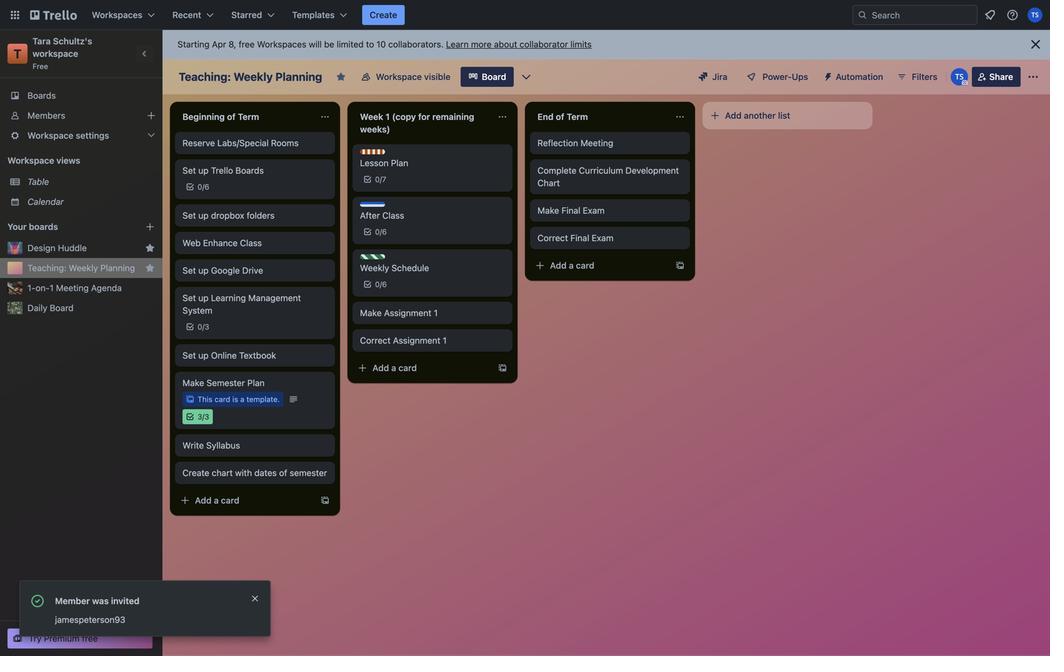 Task type: locate. For each thing, give the bounding box(es) containing it.
card down chart
[[221, 496, 239, 506]]

show menu image
[[1027, 71, 1040, 83]]

workspaces up workspace navigation collapse icon
[[92, 10, 142, 20]]

of right dates
[[279, 468, 287, 478]]

dismiss flag image
[[250, 594, 260, 604]]

/
[[380, 175, 382, 184], [202, 183, 205, 191], [380, 228, 382, 236], [380, 280, 382, 289], [202, 323, 205, 331], [202, 413, 205, 421]]

3 for 3 / 3
[[205, 413, 209, 421]]

1 vertical spatial planning
[[100, 263, 135, 273]]

1 up 'correct assignment 1' link
[[434, 308, 438, 318]]

set up system
[[183, 293, 196, 303]]

weekly down the 8,
[[234, 70, 273, 83]]

add a card button for set up dropbox folders
[[175, 491, 313, 511]]

tara
[[33, 36, 51, 46]]

1 vertical spatial add a card
[[373, 363, 417, 373]]

0 vertical spatial create from template… image
[[675, 261, 685, 271]]

board down 1-on-1 meeting agenda
[[50, 303, 74, 313]]

1 up from the top
[[198, 165, 209, 176]]

0 for after
[[375, 228, 380, 236]]

card down correct final exam
[[576, 260, 595, 271]]

set up learning management system link
[[183, 292, 328, 317]]

0 vertical spatial tara schultz (taraschultz7) image
[[1028, 8, 1043, 23]]

0 horizontal spatial meeting
[[56, 283, 89, 293]]

term up reflection meeting
[[567, 112, 588, 122]]

0 vertical spatial class
[[382, 210, 404, 221]]

0 horizontal spatial boards
[[28, 90, 56, 101]]

templates
[[292, 10, 335, 20]]

correct final exam link
[[538, 232, 683, 244]]

make for make assignment 1
[[360, 308, 382, 318]]

weekly inside button
[[69, 263, 98, 273]]

0 horizontal spatial correct
[[360, 335, 391, 346]]

0 horizontal spatial create from template… image
[[320, 496, 330, 506]]

0 down after class
[[375, 228, 380, 236]]

0 horizontal spatial teaching: weekly planning
[[28, 263, 135, 273]]

tara schultz (taraschultz7) image right the filters
[[951, 68, 968, 86]]

of inside 'link'
[[279, 468, 287, 478]]

workspace inside popup button
[[28, 130, 73, 141]]

2 vertical spatial add a card button
[[175, 491, 313, 511]]

0 vertical spatial create
[[370, 10, 397, 20]]

workspaces
[[92, 10, 142, 20], [257, 39, 307, 49]]

of for beginning
[[227, 112, 236, 122]]

2 horizontal spatial add a card
[[550, 260, 595, 271]]

exam for correct final exam
[[592, 233, 614, 243]]

2 vertical spatial workspace
[[8, 155, 54, 166]]

a down correct final exam
[[569, 260, 574, 271]]

teaching: up on-
[[28, 263, 66, 273]]

0 horizontal spatial add a card button
[[175, 491, 313, 511]]

set for set up trello boards
[[183, 165, 196, 176]]

workspace down members
[[28, 130, 73, 141]]

2 vertical spatial 0 / 6
[[375, 280, 387, 289]]

reserve labs/special rooms
[[183, 138, 299, 148]]

1-on-1 meeting agenda
[[28, 283, 122, 293]]

add a card button down with
[[175, 491, 313, 511]]

1 vertical spatial assignment
[[393, 335, 441, 346]]

up
[[198, 165, 209, 176], [198, 210, 209, 221], [198, 265, 209, 276], [198, 293, 209, 303], [198, 350, 209, 361]]

boards
[[28, 90, 56, 101], [236, 165, 264, 176]]

tara schultz (taraschultz7) image
[[1028, 8, 1043, 23], [951, 68, 968, 86]]

2 starred icon image from the top
[[145, 263, 155, 273]]

make semester plan
[[183, 378, 265, 388]]

1 horizontal spatial term
[[567, 112, 588, 122]]

boards up members
[[28, 90, 56, 101]]

2 horizontal spatial of
[[556, 112, 565, 122]]

Week 1 (copy for remaining weeks) text field
[[353, 107, 493, 139]]

1 horizontal spatial create
[[370, 10, 397, 20]]

jira icon image
[[699, 73, 708, 81]]

assignment up correct assignment 1
[[384, 308, 432, 318]]

boards
[[29, 222, 58, 232]]

1 up the daily board
[[50, 283, 54, 293]]

design
[[28, 243, 56, 253]]

final down make final exam on the top of the page
[[571, 233, 590, 243]]

card
[[576, 260, 595, 271], [399, 363, 417, 373], [215, 395, 230, 404], [221, 496, 239, 506]]

exam up correct final exam link
[[583, 205, 605, 216]]

0 vertical spatial add a card button
[[530, 256, 668, 276]]

set up google drive link
[[183, 265, 328, 277]]

2 vertical spatial add a card
[[195, 496, 239, 506]]

1 down make assignment 1 link
[[443, 335, 447, 346]]

make up this
[[183, 378, 204, 388]]

reflection meeting
[[538, 138, 614, 148]]

create from template… image
[[675, 261, 685, 271], [498, 363, 508, 373], [320, 496, 330, 506]]

2 horizontal spatial make
[[538, 205, 559, 216]]

your
[[8, 222, 27, 232]]

1 horizontal spatial teaching: weekly planning
[[179, 70, 322, 83]]

this
[[198, 395, 213, 404]]

weekly inside text field
[[234, 70, 273, 83]]

limited
[[337, 39, 364, 49]]

2 horizontal spatial add a card button
[[530, 256, 668, 276]]

create for create chart with dates of semester
[[183, 468, 209, 478]]

make down chart
[[538, 205, 559, 216]]

a for enhance
[[214, 496, 219, 506]]

1 horizontal spatial workspaces
[[257, 39, 307, 49]]

correct for correct assignment 1
[[360, 335, 391, 346]]

add a card button down 'correct assignment 1' link
[[353, 358, 490, 378]]

meeting inside reflection meeting link
[[581, 138, 614, 148]]

1 vertical spatial teaching: weekly planning
[[28, 263, 135, 273]]

0 / 6 down after class
[[375, 228, 387, 236]]

free inside button
[[82, 634, 98, 644]]

agenda
[[91, 283, 122, 293]]

3 / 3
[[198, 413, 209, 421]]

2 horizontal spatial weekly
[[360, 263, 389, 273]]

0 horizontal spatial workspaces
[[92, 10, 142, 20]]

add down correct assignment 1
[[373, 363, 389, 373]]

beginning
[[183, 112, 225, 122]]

make up correct assignment 1
[[360, 308, 382, 318]]

0 / 6 down set up trello boards
[[198, 183, 209, 191]]

add inside button
[[725, 110, 742, 121]]

2 term from the left
[[567, 112, 588, 122]]

planning down will at the top of the page
[[275, 70, 322, 83]]

5 set from the top
[[183, 350, 196, 361]]

curriculum
[[579, 165, 623, 176]]

add down write syllabus
[[195, 496, 212, 506]]

1 vertical spatial final
[[571, 233, 590, 243]]

2 vertical spatial 6
[[382, 280, 387, 289]]

teaching: weekly planning down design huddle button
[[28, 263, 135, 273]]

term up labs/special
[[238, 112, 259, 122]]

workspace visible
[[376, 72, 451, 82]]

0 vertical spatial teaching: weekly planning
[[179, 70, 322, 83]]

beginning of term
[[183, 112, 259, 122]]

1 horizontal spatial weekly
[[234, 70, 273, 83]]

a right is
[[240, 395, 244, 404]]

1 vertical spatial correct
[[360, 335, 391, 346]]

1 horizontal spatial add a card button
[[353, 358, 490, 378]]

0 horizontal spatial weekly
[[69, 263, 98, 273]]

1 horizontal spatial make
[[360, 308, 382, 318]]

create for create
[[370, 10, 397, 20]]

0 vertical spatial free
[[239, 39, 255, 49]]

teaching: weekly planning
[[179, 70, 322, 83], [28, 263, 135, 273]]

web enhance class link
[[183, 237, 328, 249]]

automation button
[[819, 67, 891, 87]]

1 horizontal spatial correct
[[538, 233, 568, 243]]

boards link
[[0, 86, 163, 106]]

class up drive in the left of the page
[[240, 238, 262, 248]]

0 vertical spatial workspace
[[376, 72, 422, 82]]

correct down make assignment 1
[[360, 335, 391, 346]]

board left customize views icon
[[482, 72, 506, 82]]

set
[[183, 165, 196, 176], [183, 210, 196, 221], [183, 265, 196, 276], [183, 293, 196, 303], [183, 350, 196, 361]]

correct assignment 1
[[360, 335, 447, 346]]

1 inside week 1 (copy for remaining weeks)
[[386, 112, 390, 122]]

0 horizontal spatial planning
[[100, 263, 135, 273]]

0 vertical spatial add a card
[[550, 260, 595, 271]]

to
[[366, 39, 374, 49]]

6 down weekly schedule
[[382, 280, 387, 289]]

folders
[[247, 210, 275, 221]]

5 up from the top
[[198, 350, 209, 361]]

set for set up learning management system
[[183, 293, 196, 303]]

recent button
[[165, 5, 221, 25]]

1 right week
[[386, 112, 390, 122]]

weekly down design huddle button
[[69, 263, 98, 273]]

up for google
[[198, 265, 209, 276]]

set up web
[[183, 210, 196, 221]]

free down jamespeterson93
[[82, 634, 98, 644]]

0 vertical spatial exam
[[583, 205, 605, 216]]

web
[[183, 238, 201, 248]]

add a card down correct assignment 1
[[373, 363, 417, 373]]

your boards with 4 items element
[[8, 219, 126, 234]]

power-ups button
[[738, 67, 816, 87]]

make final exam
[[538, 205, 605, 216]]

another
[[744, 110, 776, 121]]

0 horizontal spatial free
[[82, 634, 98, 644]]

6 for after
[[382, 228, 387, 236]]

0 vertical spatial assignment
[[384, 308, 432, 318]]

1 vertical spatial workspace
[[28, 130, 73, 141]]

0 down system
[[198, 323, 202, 331]]

workspace down starting apr 8, free workspaces will be limited to 10 collaborators. learn more about collaborator limits
[[376, 72, 422, 82]]

a down correct assignment 1
[[391, 363, 396, 373]]

0 horizontal spatial of
[[227, 112, 236, 122]]

workspace up table
[[8, 155, 54, 166]]

0 for lesson
[[375, 175, 380, 184]]

0 vertical spatial starred icon image
[[145, 243, 155, 253]]

1 vertical spatial create
[[183, 468, 209, 478]]

starred icon image for teaching: weekly planning
[[145, 263, 155, 273]]

Board name text field
[[173, 67, 329, 87]]

3 set from the top
[[183, 265, 196, 276]]

1 vertical spatial meeting
[[56, 283, 89, 293]]

dropbox
[[211, 210, 244, 221]]

2 set from the top
[[183, 210, 196, 221]]

0 vertical spatial correct
[[538, 233, 568, 243]]

open information menu image
[[1007, 9, 1019, 21]]

1 horizontal spatial plan
[[391, 158, 408, 168]]

1 vertical spatial create from template… image
[[498, 363, 508, 373]]

of right end
[[556, 112, 565, 122]]

was
[[92, 596, 109, 607]]

final inside make final exam "link"
[[562, 205, 581, 216]]

plan
[[391, 158, 408, 168], [247, 378, 265, 388]]

add a card down correct final exam
[[550, 260, 595, 271]]

teaching: weekly planning inside text field
[[179, 70, 322, 83]]

search image
[[858, 10, 868, 20]]

plan right the lesson
[[391, 158, 408, 168]]

create from template… image for class
[[320, 496, 330, 506]]

1 horizontal spatial meeting
[[581, 138, 614, 148]]

0 horizontal spatial create
[[183, 468, 209, 478]]

reserve labs/special rooms link
[[183, 137, 328, 149]]

members link
[[0, 106, 163, 126]]

meeting down end of term text field at the right top of page
[[581, 138, 614, 148]]

2 vertical spatial make
[[183, 378, 204, 388]]

4 up from the top
[[198, 293, 209, 303]]

0 horizontal spatial class
[[240, 238, 262, 248]]

/ down set up trello boards
[[202, 183, 205, 191]]

set left online in the left of the page
[[183, 350, 196, 361]]

add a card down chart
[[195, 496, 239, 506]]

set up dropbox folders link
[[183, 209, 328, 222]]

1 vertical spatial workspaces
[[257, 39, 307, 49]]

0 horizontal spatial plan
[[247, 378, 265, 388]]

set down reserve
[[183, 165, 196, 176]]

create up starting apr 8, free workspaces will be limited to 10 collaborators. learn more about collaborator limits
[[370, 10, 397, 20]]

1 set from the top
[[183, 165, 196, 176]]

1 vertical spatial plan
[[247, 378, 265, 388]]

jira
[[713, 72, 728, 82]]

workspaces left will at the top of the page
[[257, 39, 307, 49]]

assignment down make assignment 1 link
[[393, 335, 441, 346]]

0 vertical spatial 6
[[205, 183, 209, 191]]

0 vertical spatial workspaces
[[92, 10, 142, 20]]

up up system
[[198, 293, 209, 303]]

a
[[569, 260, 574, 271], [391, 363, 396, 373], [240, 395, 244, 404], [214, 496, 219, 506]]

final inside correct final exam link
[[571, 233, 590, 243]]

make for make semester plan
[[183, 378, 204, 388]]

board
[[482, 72, 506, 82], [50, 303, 74, 313]]

be
[[324, 39, 334, 49]]

add a card button
[[530, 256, 668, 276], [353, 358, 490, 378], [175, 491, 313, 511]]

final up correct final exam
[[562, 205, 581, 216]]

free right the 8,
[[239, 39, 255, 49]]

card down correct assignment 1
[[399, 363, 417, 373]]

set up online textbook link
[[183, 350, 328, 362]]

1 starred icon image from the top
[[145, 243, 155, 253]]

0 left 7
[[375, 175, 380, 184]]

0 horizontal spatial add a card
[[195, 496, 239, 506]]

automation
[[836, 72, 884, 82]]

create inside 'link'
[[183, 468, 209, 478]]

1 term from the left
[[238, 112, 259, 122]]

0 horizontal spatial teaching:
[[28, 263, 66, 273]]

up left online in the left of the page
[[198, 350, 209, 361]]

0 vertical spatial meeting
[[581, 138, 614, 148]]

1 vertical spatial starred icon image
[[145, 263, 155, 273]]

drive
[[242, 265, 263, 276]]

assignment for correct
[[393, 335, 441, 346]]

0 vertical spatial board
[[482, 72, 506, 82]]

0 vertical spatial 0 / 6
[[198, 183, 209, 191]]

final for correct
[[571, 233, 590, 243]]

daily board link
[[28, 302, 155, 315]]

create inside button
[[370, 10, 397, 20]]

3 up from the top
[[198, 265, 209, 276]]

alert
[[20, 582, 270, 637]]

0 horizontal spatial tara schultz (taraschultz7) image
[[951, 68, 968, 86]]

1 vertical spatial board
[[50, 303, 74, 313]]

1 horizontal spatial planning
[[275, 70, 322, 83]]

filters
[[912, 72, 938, 82]]

1 vertical spatial tara schultz (taraschultz7) image
[[951, 68, 968, 86]]

set inside set up learning management system
[[183, 293, 196, 303]]

1 vertical spatial 6
[[382, 228, 387, 236]]

web enhance class
[[183, 238, 262, 248]]

add
[[725, 110, 742, 121], [550, 260, 567, 271], [373, 363, 389, 373], [195, 496, 212, 506]]

write syllabus
[[183, 441, 240, 451]]

filters button
[[894, 67, 942, 87]]

0 down set up trello boards
[[198, 183, 202, 191]]

1 vertical spatial exam
[[592, 233, 614, 243]]

4 set from the top
[[183, 293, 196, 303]]

workspaces inside popup button
[[92, 10, 142, 20]]

1 horizontal spatial class
[[382, 210, 404, 221]]

up inside set up learning management system
[[198, 293, 209, 303]]

exam inside "link"
[[583, 205, 605, 216]]

daily
[[28, 303, 47, 313]]

2 vertical spatial create from template… image
[[320, 496, 330, 506]]

0 horizontal spatial board
[[50, 303, 74, 313]]

1 for correct assignment 1
[[443, 335, 447, 346]]

google
[[211, 265, 240, 276]]

meeting down teaching: weekly planning button
[[56, 283, 89, 293]]

up for trello
[[198, 165, 209, 176]]

1 vertical spatial add a card button
[[353, 358, 490, 378]]

set down web
[[183, 265, 196, 276]]

create button
[[362, 5, 405, 25]]

add down correct final exam
[[550, 260, 567, 271]]

add a card for make final exam
[[550, 260, 595, 271]]

2 horizontal spatial create from template… image
[[675, 261, 685, 271]]

weekly down color: green, title: none icon
[[360, 263, 389, 273]]

teaching: weekly planning down the 8,
[[179, 70, 322, 83]]

1 vertical spatial 0 / 6
[[375, 228, 387, 236]]

boards right trello
[[236, 165, 264, 176]]

make assignment 1 link
[[360, 307, 505, 320]]

planning up agenda
[[100, 263, 135, 273]]

teaching: weekly planning inside button
[[28, 263, 135, 273]]

of
[[227, 112, 236, 122], [556, 112, 565, 122], [279, 468, 287, 478]]

planning inside teaching: weekly planning text field
[[275, 70, 322, 83]]

assignment
[[384, 308, 432, 318], [393, 335, 441, 346]]

1 horizontal spatial create from template… image
[[498, 363, 508, 373]]

class right after on the top left
[[382, 210, 404, 221]]

6 down after class
[[382, 228, 387, 236]]

1 vertical spatial free
[[82, 634, 98, 644]]

up left trello
[[198, 165, 209, 176]]

final
[[562, 205, 581, 216], [571, 233, 590, 243]]

1 vertical spatial teaching:
[[28, 263, 66, 273]]

exam down make final exam "link"
[[592, 233, 614, 243]]

0 vertical spatial final
[[562, 205, 581, 216]]

up left dropbox
[[198, 210, 209, 221]]

a down chart
[[214, 496, 219, 506]]

2 up from the top
[[198, 210, 209, 221]]

/ down this
[[202, 413, 205, 421]]

1 horizontal spatial boards
[[236, 165, 264, 176]]

starred icon image
[[145, 243, 155, 253], [145, 263, 155, 273]]

workspace inside button
[[376, 72, 422, 82]]

list
[[778, 110, 791, 121]]

up for online
[[198, 350, 209, 361]]

0 vertical spatial make
[[538, 205, 559, 216]]

power-
[[763, 72, 792, 82]]

add for exam
[[550, 260, 567, 271]]

daily board
[[28, 303, 74, 313]]

up left the google on the top
[[198, 265, 209, 276]]

0 down weekly schedule
[[375, 280, 380, 289]]

workspace for workspace views
[[8, 155, 54, 166]]

create left chart
[[183, 468, 209, 478]]

plan up template.
[[247, 378, 265, 388]]

jira button
[[691, 67, 735, 87]]

term for beginning of term
[[238, 112, 259, 122]]

1 vertical spatial class
[[240, 238, 262, 248]]

starred icon image for design huddle
[[145, 243, 155, 253]]

add a card
[[550, 260, 595, 271], [373, 363, 417, 373], [195, 496, 239, 506]]

correct down make final exam on the top of the page
[[538, 233, 568, 243]]

0 horizontal spatial term
[[238, 112, 259, 122]]

add a card button down correct final exam link
[[530, 256, 668, 276]]

star or unstar board image
[[336, 72, 346, 82]]

a for final
[[569, 260, 574, 271]]

6 down set up trello boards
[[205, 183, 209, 191]]

card for enhance
[[221, 496, 239, 506]]

0 vertical spatial planning
[[275, 70, 322, 83]]

primary element
[[0, 0, 1051, 30]]

teaching: weekly planning button
[[28, 262, 140, 275]]

0 vertical spatial boards
[[28, 90, 56, 101]]

1 horizontal spatial teaching:
[[179, 70, 231, 83]]

0 vertical spatial teaching:
[[179, 70, 231, 83]]

0 horizontal spatial make
[[183, 378, 204, 388]]

tara schultz (taraschultz7) image right open information menu icon on the top right
[[1028, 8, 1043, 23]]

teaching: down starting
[[179, 70, 231, 83]]

1 vertical spatial make
[[360, 308, 382, 318]]

0 / 6 down weekly schedule
[[375, 280, 387, 289]]

of right beginning
[[227, 112, 236, 122]]

add left another
[[725, 110, 742, 121]]

starred
[[231, 10, 262, 20]]

of for end
[[556, 112, 565, 122]]



Task type: describe. For each thing, give the bounding box(es) containing it.
Search field
[[868, 6, 977, 24]]

add board image
[[145, 222, 155, 232]]

8,
[[229, 39, 236, 49]]

workspace settings button
[[0, 126, 163, 146]]

this member is an admin of this board. image
[[962, 80, 968, 86]]

learn more about collaborator limits link
[[446, 39, 592, 49]]

after
[[360, 210, 380, 221]]

workspace for workspace visible
[[376, 72, 422, 82]]

member
[[55, 596, 90, 607]]

workspace for workspace settings
[[28, 130, 73, 141]]

dates
[[254, 468, 277, 478]]

learning
[[211, 293, 246, 303]]

lesson
[[360, 158, 389, 168]]

alert containing member was invited
[[20, 582, 270, 637]]

try premium free button
[[8, 629, 153, 649]]

invited
[[111, 596, 140, 607]]

add another list
[[725, 110, 791, 121]]

starting
[[178, 39, 210, 49]]

weekly schedule link
[[360, 262, 505, 275]]

teaching: inside teaching: weekly planning text field
[[179, 70, 231, 83]]

color: blue, title: none image
[[360, 202, 385, 207]]

3 for 0 / 3
[[205, 323, 209, 331]]

add another list button
[[703, 102, 873, 129]]

tara schultz's workspace link
[[33, 36, 94, 59]]

workspace settings
[[28, 130, 109, 141]]

workspace navigation collapse icon image
[[136, 45, 154, 63]]

color: orange, title: none image
[[360, 149, 385, 154]]

create chart with dates of semester
[[183, 468, 327, 478]]

textbook
[[239, 350, 276, 361]]

0 notifications image
[[983, 8, 998, 23]]

chart
[[212, 468, 233, 478]]

enhance
[[203, 238, 238, 248]]

after class link
[[360, 209, 505, 222]]

exam for make final exam
[[583, 205, 605, 216]]

card for final
[[576, 260, 595, 271]]

7
[[382, 175, 386, 184]]

1-on-1 meeting agenda link
[[28, 282, 155, 295]]

write
[[183, 441, 204, 451]]

/ down after class
[[380, 228, 382, 236]]

color: green, title: none image
[[360, 254, 385, 259]]

plan inside "link"
[[247, 378, 265, 388]]

week 1 (copy for remaining weeks)
[[360, 112, 475, 134]]

10
[[377, 39, 386, 49]]

0 vertical spatial plan
[[391, 158, 408, 168]]

workspace views
[[8, 155, 80, 166]]

1 horizontal spatial board
[[482, 72, 506, 82]]

reflection meeting link
[[538, 137, 683, 149]]

reserve
[[183, 138, 215, 148]]

views
[[56, 155, 80, 166]]

1-
[[28, 283, 36, 293]]

online
[[211, 350, 237, 361]]

up for dropbox
[[198, 210, 209, 221]]

class inside 'link'
[[240, 238, 262, 248]]

try premium free
[[29, 634, 98, 644]]

complete curriculum development chart link
[[538, 164, 683, 189]]

teaching: inside teaching: weekly planning button
[[28, 263, 66, 273]]

set up learning management system
[[183, 293, 301, 316]]

is
[[232, 395, 238, 404]]

complete
[[538, 165, 577, 176]]

jamespeterson93
[[55, 615, 125, 625]]

calendar link
[[28, 196, 155, 208]]

0 / 6 for after
[[375, 228, 387, 236]]

final for make
[[562, 205, 581, 216]]

premium
[[44, 634, 80, 644]]

limits
[[571, 39, 592, 49]]

templates button
[[285, 5, 355, 25]]

week
[[360, 112, 383, 122]]

add a card for set up dropbox folders
[[195, 496, 239, 506]]

card for assignment
[[399, 363, 417, 373]]

development
[[626, 165, 679, 176]]

make for make final exam
[[538, 205, 559, 216]]

recent
[[172, 10, 201, 20]]

on-
[[36, 283, 50, 293]]

/ down lesson plan
[[380, 175, 382, 184]]

1 vertical spatial boards
[[236, 165, 264, 176]]

create chart with dates of semester link
[[183, 467, 328, 480]]

sm image
[[819, 67, 836, 84]]

up for learning
[[198, 293, 209, 303]]

correct for correct final exam
[[538, 233, 568, 243]]

end
[[538, 112, 554, 122]]

set up dropbox folders
[[183, 210, 275, 221]]

schedule
[[392, 263, 429, 273]]

planning inside teaching: weekly planning button
[[100, 263, 135, 273]]

0 / 6 for weekly
[[375, 280, 387, 289]]

workspaces button
[[84, 5, 162, 25]]

starred button
[[224, 5, 282, 25]]

settings
[[76, 130, 109, 141]]

set for set up google drive
[[183, 265, 196, 276]]

Beginning of Term text field
[[175, 107, 315, 127]]

remaining
[[433, 112, 475, 122]]

set up google drive
[[183, 265, 263, 276]]

starting apr 8, free workspaces will be limited to 10 collaborators. learn more about collaborator limits
[[178, 39, 592, 49]]

syllabus
[[206, 441, 240, 451]]

card left is
[[215, 395, 230, 404]]

0 / 7
[[375, 175, 386, 184]]

share button
[[972, 67, 1021, 87]]

with
[[235, 468, 252, 478]]

t link
[[8, 44, 28, 64]]

customize views image
[[520, 71, 533, 83]]

more
[[471, 39, 492, 49]]

this card is a template.
[[198, 395, 280, 404]]

create from template… image for 1
[[498, 363, 508, 373]]

1 horizontal spatial free
[[239, 39, 255, 49]]

assignment for make
[[384, 308, 432, 318]]

collaborators.
[[388, 39, 444, 49]]

visible
[[424, 72, 451, 82]]

End of Term text field
[[530, 107, 670, 127]]

collaborator
[[520, 39, 568, 49]]

/ down weekly schedule
[[380, 280, 382, 289]]

a for assignment
[[391, 363, 396, 373]]

labs/special
[[217, 138, 269, 148]]

add a card button for make final exam
[[530, 256, 668, 276]]

6 for weekly
[[382, 280, 387, 289]]

semester
[[290, 468, 327, 478]]

meeting inside "1-on-1 meeting agenda" link
[[56, 283, 89, 293]]

0 for weekly
[[375, 280, 380, 289]]

design huddle button
[[28, 242, 140, 254]]

1 horizontal spatial add a card
[[373, 363, 417, 373]]

add for class
[[195, 496, 212, 506]]

add for 1
[[373, 363, 389, 373]]

free
[[33, 62, 48, 71]]

1 horizontal spatial tara schultz (taraschultz7) image
[[1028, 8, 1043, 23]]

0 / 3
[[198, 323, 209, 331]]

lesson plan link
[[360, 157, 505, 169]]

1 for make assignment 1
[[434, 308, 438, 318]]

end of term
[[538, 112, 588, 122]]

/ down system
[[202, 323, 205, 331]]

calendar
[[28, 197, 64, 207]]

set for set up dropbox folders
[[183, 210, 196, 221]]

set up trello boards
[[183, 165, 264, 176]]

complete curriculum development chart
[[538, 165, 679, 188]]

set for set up online textbook
[[183, 350, 196, 361]]

create from template… image for exam
[[675, 261, 685, 271]]

term for end of term
[[567, 112, 588, 122]]

after class
[[360, 210, 404, 221]]

back to home image
[[30, 5, 77, 25]]

try
[[29, 634, 42, 644]]

1 for 1-on-1 meeting agenda
[[50, 283, 54, 293]]

tara schultz's workspace free
[[33, 36, 94, 71]]



Task type: vqa. For each thing, say whether or not it's contained in the screenshot.
text field
no



